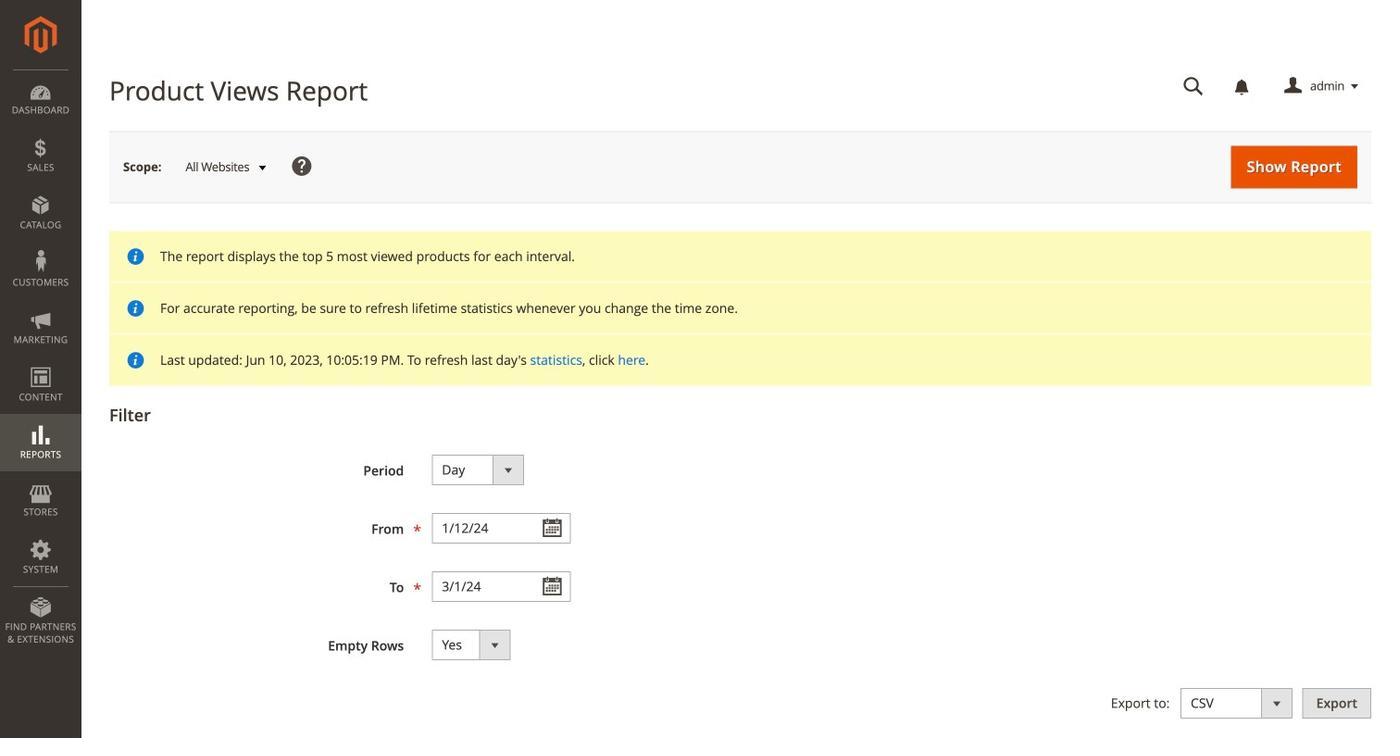 Task type: locate. For each thing, give the bounding box(es) containing it.
magento admin panel image
[[25, 16, 57, 54]]

None text field
[[432, 513, 571, 544]]

None text field
[[1171, 70, 1217, 103], [432, 571, 571, 602], [1171, 70, 1217, 103], [432, 571, 571, 602]]

menu bar
[[0, 69, 81, 655]]



